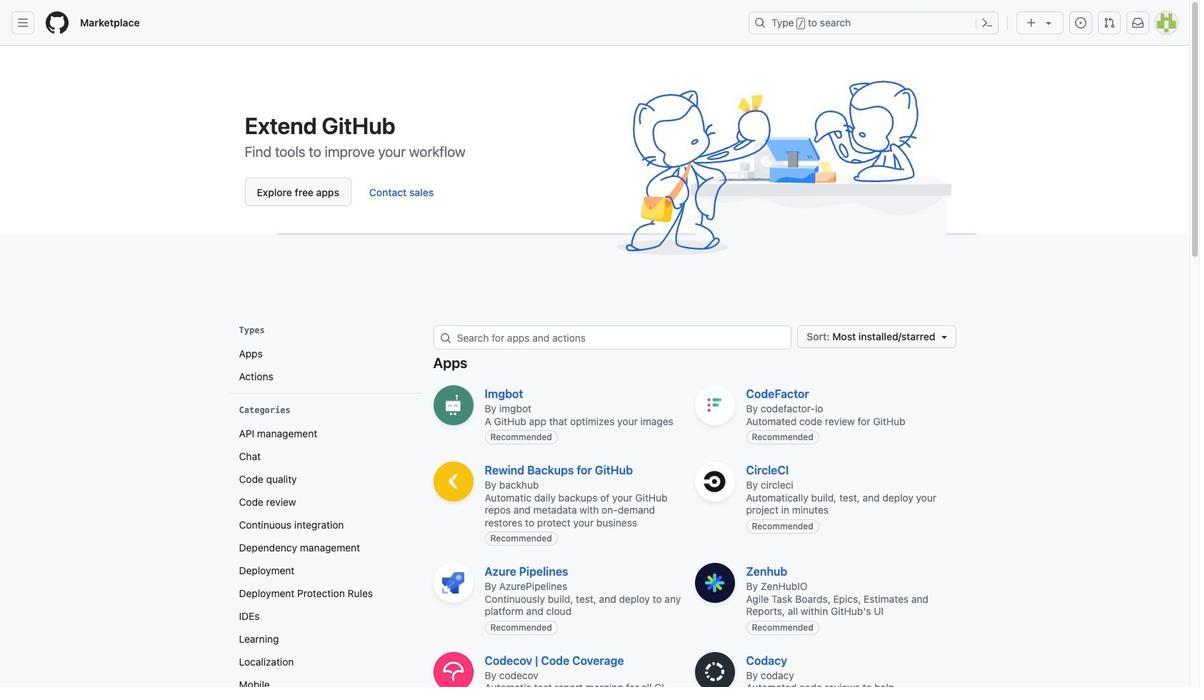 Task type: describe. For each thing, give the bounding box(es) containing it.
notifications image
[[1132, 17, 1144, 29]]

2 list from the top
[[233, 423, 416, 688]]

issue opened image
[[1075, 17, 1087, 29]]

1 list from the top
[[233, 343, 416, 389]]



Task type: vqa. For each thing, say whether or not it's contained in the screenshot.
HISTORY Image on the top right of page
no



Task type: locate. For each thing, give the bounding box(es) containing it.
command palette image
[[982, 17, 993, 29]]

Search for apps and actions text field
[[457, 326, 791, 349]]

homepage image
[[46, 11, 69, 34]]

git pull request image
[[1104, 17, 1115, 29]]

list
[[233, 343, 416, 389], [233, 423, 416, 688]]

triangle down image
[[938, 331, 950, 343]]

plus image
[[1026, 17, 1037, 29]]

0 vertical spatial list
[[233, 343, 416, 389]]

search image
[[440, 333, 451, 344]]

1 vertical spatial list
[[233, 423, 416, 688]]

triangle down image
[[1043, 17, 1054, 29]]



